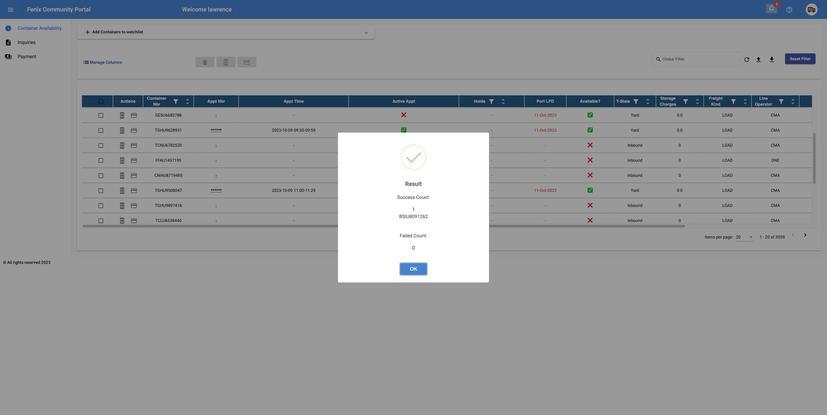 Task type: vqa. For each thing, say whether or not it's contained in the screenshot.


Task type: locate. For each thing, give the bounding box(es) containing it.
6 - link from the top
[[216, 218, 217, 223]]

notifications_none button
[[767, 4, 778, 13]]

1 cma from the top
[[772, 98, 781, 102]]

grid
[[82, 93, 828, 228]]

2023- left 09:30-
[[272, 128, 283, 133]]

1 ****** from the top
[[211, 98, 222, 102]]

no color image for book_online button associated with tcnu6782520
[[119, 142, 126, 149]]

-
[[492, 98, 493, 102], [216, 113, 217, 118], [293, 113, 295, 118], [492, 113, 493, 118], [492, 128, 493, 133], [216, 143, 217, 148], [293, 143, 295, 148], [492, 143, 493, 148], [545, 143, 546, 148], [216, 158, 217, 163], [293, 158, 295, 163], [492, 158, 493, 163], [545, 158, 546, 163], [216, 173, 217, 178], [293, 173, 295, 178], [492, 173, 493, 178], [545, 173, 546, 178], [492, 188, 493, 193], [216, 203, 217, 208], [293, 203, 295, 208], [492, 203, 493, 208], [545, 203, 546, 208], [216, 218, 217, 223], [293, 218, 295, 223], [492, 218, 493, 223], [545, 218, 546, 223], [764, 235, 765, 239]]

no color image containing refresh
[[744, 56, 751, 63]]

- link for tcnu6782520
[[216, 143, 217, 148]]

no color image for book_online button related to gesu6682788
[[119, 112, 126, 119]]

navigation
[[0, 19, 71, 64]]

failed
[[400, 233, 413, 238]]

0 for tclu6538440
[[679, 218, 682, 223]]

cma for tclu6538440
[[772, 218, 781, 223]]

cell for ffau1437195
[[800, 153, 828, 168]]

0 vertical spatial 10-
[[283, 98, 288, 102]]

book_online button for ffau1437195
[[116, 154, 128, 166]]

no color image inside navigation
[[5, 39, 12, 46]]

✅
[[402, 98, 407, 102], [588, 98, 593, 102], [588, 113, 593, 118], [402, 128, 407, 133], [588, 128, 593, 133], [588, 188, 593, 193]]

cma for cmau8719485
[[772, 173, 781, 178]]

lawrence
[[208, 6, 232, 13]]

20 left of
[[766, 235, 771, 239]]

1 load from the top
[[723, 98, 734, 102]]

1 vertical spatial container
[[147, 96, 166, 101]]

book_online for cmau8719485
[[119, 172, 126, 179]]

load for cmau4222000
[[723, 98, 734, 102]]

5 row from the top
[[82, 138, 828, 153]]

7 cma from the top
[[772, 203, 781, 208]]

1 for 1 bsiu8091262
[[412, 206, 415, 212]]

0 vertical spatial ****** link
[[211, 98, 222, 102]]

10- for 11:00-
[[283, 188, 288, 193]]

4 yard from the top
[[632, 188, 640, 193]]

0 vertical spatial 2023-
[[272, 98, 283, 102]]

4 unfold_more from the left
[[695, 98, 702, 105]]

load for cmau8719485
[[723, 173, 734, 178]]

appt time
[[284, 99, 304, 104]]

******
[[211, 98, 222, 102], [211, 128, 222, 133], [211, 188, 222, 193]]

cell for cmau4222000
[[800, 93, 828, 108]]

payment button for tghu9508047
[[128, 185, 140, 196]]

4 load from the top
[[723, 143, 734, 148]]

6 cma from the top
[[772, 188, 781, 193]]

2 vertical spatial 09
[[288, 188, 293, 193]]

2023 for 10:29
[[548, 98, 557, 102]]

2 ****** from the top
[[211, 128, 222, 133]]

book_online button for tcnu6782520
[[116, 139, 128, 151]]

no color image for unfold_more button for freight kind
[[743, 98, 750, 105]]

delete image
[[202, 59, 209, 66]]

****** link for tghu9508047
[[211, 188, 222, 193]]

filter_alt for freight kind
[[731, 98, 738, 105]]

no color image containing list
[[83, 59, 90, 66]]

1 horizontal spatial appt
[[284, 99, 293, 104]]

1 left of
[[760, 235, 763, 239]]

payment for tcnu6782520
[[131, 142, 138, 149]]

book_online button
[[217, 57, 236, 67], [116, 94, 128, 106], [116, 109, 128, 121], [116, 124, 128, 136], [116, 139, 128, 151], [116, 154, 128, 166], [116, 170, 128, 181], [116, 185, 128, 196], [116, 200, 128, 211], [116, 215, 128, 227]]

10- left 09:30-
[[283, 128, 288, 133]]

unfold_more
[[184, 98, 191, 105], [500, 98, 507, 105], [645, 98, 652, 105], [695, 98, 702, 105], [743, 98, 750, 105], [790, 98, 797, 105]]

2 cma from the top
[[772, 113, 781, 118]]

no color image containing navigate_next
[[803, 232, 810, 239]]

5 filter_alt from the left
[[731, 98, 738, 105]]

2 vertical spatial ****** link
[[211, 188, 222, 193]]

09
[[288, 98, 293, 102], [288, 128, 293, 133], [288, 188, 293, 193]]

no color image containing menu
[[7, 6, 14, 13]]

- link for cmau8719485
[[216, 173, 217, 178]]

5 unfold_more from the left
[[743, 98, 750, 105]]

container up inquiries
[[18, 25, 38, 31]]

cma for tghu9628931
[[772, 128, 781, 133]]

1
[[412, 206, 415, 212], [760, 235, 763, 239]]

unfold_more for container nbr
[[184, 98, 191, 105]]

6 unfold_more button from the left
[[788, 95, 800, 107]]

no color image containing description
[[5, 39, 12, 46]]

1 2023- from the top
[[272, 98, 283, 102]]

book_online button for cmau4222000
[[116, 94, 128, 106]]

1 vertical spatial count:
[[414, 233, 428, 238]]

available?
[[581, 99, 601, 104]]

navigate_next button
[[801, 231, 811, 240]]

no color image containing help_outline
[[787, 6, 794, 13]]

5 - link from the top
[[216, 203, 217, 208]]

nbr
[[218, 99, 225, 104], [153, 102, 160, 107]]

1 vertical spatial 1
[[760, 235, 763, 239]]

payment button for ffau1437195
[[128, 154, 140, 166]]

0 vertical spatial 1
[[412, 206, 415, 212]]

8 load from the top
[[723, 203, 734, 208]]

****** link for tghu9628931
[[211, 128, 222, 133]]

2 0.0 from the top
[[678, 113, 683, 118]]

count: right 'failed'
[[414, 233, 428, 238]]

inbound for tcnu6782520
[[628, 143, 643, 148]]

no color image containing file_upload
[[756, 56, 763, 63]]

0 for ffau1437195
[[679, 158, 682, 163]]

payment button for tclu6538440
[[128, 215, 140, 227]]

2023- for 2023-10-09 10:00-10:29
[[272, 98, 283, 102]]

0 horizontal spatial nbr
[[153, 102, 160, 107]]

10:29
[[306, 98, 316, 102]]

payment for tghu9508047
[[131, 187, 138, 194]]

Global Watchlist Filter field
[[663, 58, 739, 63]]

tcnu6782520
[[155, 143, 182, 148]]

container nbr
[[147, 96, 166, 107]]

1 11-oct-2023 from the top
[[535, 98, 557, 102]]

filter
[[802, 56, 812, 61]]

no color image inside navigate_next button
[[803, 232, 810, 239]]

4 filter_alt button from the left
[[681, 95, 692, 107]]

3 11-oct-2023 from the top
[[535, 128, 557, 133]]

welcome
[[182, 6, 207, 13]]

2 11- from the top
[[535, 113, 540, 118]]

cmau4222000
[[155, 98, 183, 102]]

2023-
[[272, 98, 283, 102], [272, 128, 283, 133], [272, 188, 283, 193]]

10- for 10:00-
[[283, 98, 288, 102]]

no color image for book_online button related to cmau4222000
[[119, 97, 126, 104]]

1 10- from the top
[[283, 98, 288, 102]]

appt time column header
[[239, 95, 349, 107]]

filter_alt right freight kind
[[731, 98, 738, 105]]

✅ for 2023-10-09 11:00-11:29
[[588, 188, 593, 193]]

0 horizontal spatial 1
[[412, 206, 415, 212]]

4 - link from the top
[[216, 173, 217, 178]]

payment button
[[238, 57, 257, 67], [128, 94, 140, 106], [128, 109, 140, 121], [128, 124, 140, 136], [128, 139, 140, 151], [128, 154, 140, 166], [128, 170, 140, 181], [128, 185, 140, 196], [128, 200, 140, 211], [128, 215, 140, 227]]

row
[[82, 93, 828, 108], [82, 95, 828, 108], [82, 108, 828, 123], [82, 123, 828, 138], [82, 138, 828, 153], [82, 153, 828, 168], [82, 168, 828, 183], [82, 183, 828, 198], [82, 198, 828, 213], [82, 213, 828, 228]]

book_online for tghu9628931
[[119, 127, 126, 134]]

active appt column header
[[349, 95, 459, 107]]

line operator
[[756, 96, 773, 107]]

1 horizontal spatial 20
[[766, 235, 771, 239]]

1 11- from the top
[[535, 98, 540, 102]]

3 2023- from the top
[[272, 188, 283, 193]]

8 cma from the top
[[772, 218, 781, 223]]

2 vertical spatial 10-
[[283, 188, 288, 193]]

3 cma from the top
[[772, 128, 781, 133]]

3 11- from the top
[[535, 128, 540, 133]]

filter_alt right state
[[633, 98, 640, 105]]

filter_alt right holds
[[488, 98, 496, 105]]

0 vertical spatial 09
[[288, 98, 293, 102]]

payment for gesu6682788
[[131, 112, 138, 119]]

09 for 11:00-
[[288, 188, 293, 193]]

filter_alt right line operator
[[779, 98, 786, 105]]

4 11-oct-2023 from the top
[[535, 188, 557, 193]]

4 oct- from the top
[[540, 188, 548, 193]]

payment for tghu9628931
[[131, 127, 138, 134]]

9 load from the top
[[723, 218, 734, 223]]

count: for failed count:
[[414, 233, 428, 238]]

0 vertical spatial ******
[[211, 98, 222, 102]]

filter_alt up gesu6682788
[[172, 98, 180, 105]]

payment for ffau1437195
[[131, 157, 138, 164]]

2023- for 2023-10-09 11:00-11:29
[[272, 188, 283, 193]]

notifications_none
[[769, 4, 776, 12]]

2 vertical spatial 2023-
[[272, 188, 283, 193]]

09 left 11:00-
[[288, 188, 293, 193]]

cell for tghu9628931
[[800, 123, 828, 138]]

no color image for book_online button associated with tghu9897416
[[119, 202, 126, 209]]

1 up the bsiu8091262
[[412, 206, 415, 212]]

1 yard from the top
[[632, 98, 640, 102]]

1 0.0 from the top
[[678, 98, 683, 102]]

09 left time
[[288, 98, 293, 102]]

2023- left 11:00-
[[272, 188, 283, 193]]

3 09 from the top
[[288, 188, 293, 193]]

no color image
[[769, 4, 776, 12], [7, 6, 14, 13], [787, 6, 794, 13], [5, 25, 12, 32], [5, 53, 12, 60], [656, 56, 663, 63], [83, 59, 90, 66], [223, 59, 230, 66], [244, 59, 251, 66], [172, 98, 180, 105], [184, 98, 191, 105], [488, 98, 496, 105], [645, 98, 652, 105], [695, 98, 702, 105], [119, 127, 126, 134], [131, 127, 138, 134], [131, 142, 138, 149], [131, 172, 138, 179], [119, 187, 126, 194], [131, 202, 138, 209], [119, 217, 126, 225], [790, 232, 798, 239]]

description
[[5, 39, 12, 46]]

5 load from the top
[[723, 158, 734, 163]]

actions column header
[[113, 95, 143, 107]]

3 10- from the top
[[283, 188, 288, 193]]

no color image containing notifications_none
[[769, 4, 776, 12]]

no color image for book_online button related to ffau1437195
[[119, 157, 126, 164]]

****** for tghu9628931
[[211, 128, 222, 133]]

1 oct- from the top
[[540, 98, 548, 102]]

3 load from the top
[[723, 128, 734, 133]]

10- left 11:00-
[[283, 188, 288, 193]]

fenix community portal
[[27, 6, 91, 13]]

5 cma from the top
[[772, 173, 781, 178]]

1 filter_alt button from the left
[[170, 95, 182, 107]]

09:30-
[[294, 128, 306, 133]]

4 filter_alt from the left
[[683, 98, 690, 105]]

4 column header from the left
[[657, 95, 704, 107]]

filter_alt
[[172, 98, 180, 105], [488, 98, 496, 105], [633, 98, 640, 105], [683, 98, 690, 105], [731, 98, 738, 105], [779, 98, 786, 105]]

failed count:
[[400, 233, 428, 238]]

❌
[[402, 113, 407, 118], [402, 143, 407, 148], [588, 143, 593, 148], [402, 158, 407, 163], [588, 158, 593, 163], [588, 173, 593, 178], [588, 203, 593, 208], [402, 218, 407, 223], [588, 218, 593, 223]]

✅ for 2023-10-09 09:30-09:59
[[588, 128, 593, 133]]

yard
[[632, 98, 640, 102], [632, 113, 640, 118], [632, 128, 640, 133], [632, 188, 640, 193]]

2 row from the top
[[82, 95, 828, 108]]

7 load from the top
[[723, 188, 734, 193]]

container availability
[[18, 25, 62, 31]]

filter_alt button for holds
[[486, 95, 498, 107]]

2 inbound from the top
[[628, 158, 643, 163]]

2023
[[548, 98, 557, 102], [548, 113, 557, 118], [548, 128, 557, 133], [548, 188, 557, 193], [41, 260, 51, 265]]

3 - link from the top
[[216, 158, 217, 163]]

cma for tghu9508047
[[772, 188, 781, 193]]

load for tcnu6782520
[[723, 143, 734, 148]]

port lfd column header
[[525, 95, 567, 107]]

no color image containing navigate_before
[[790, 232, 798, 239]]

- link for gesu6682788
[[216, 113, 217, 118]]

no color image containing file_download
[[769, 56, 776, 63]]

payment for tclu6538440
[[131, 217, 138, 225]]

oct-
[[540, 98, 548, 102], [540, 113, 548, 118], [540, 128, 548, 133], [540, 188, 548, 193]]

2 2023- from the top
[[272, 128, 283, 133]]

tghu9628931
[[155, 128, 182, 133]]

unfold_more for freight kind
[[743, 98, 750, 105]]

2 09 from the top
[[288, 128, 293, 133]]

4 unfold_more button from the left
[[692, 95, 704, 107]]

1 horizontal spatial 1
[[760, 235, 763, 239]]

storage
[[661, 96, 676, 101]]

5 inbound from the top
[[628, 218, 643, 223]]

grid containing book_online
[[82, 93, 828, 228]]

1 row from the top
[[82, 93, 828, 108]]

filter_alt for container nbr
[[172, 98, 180, 105]]

help_outline button
[[784, 4, 796, 15]]

filter_alt right storage charges
[[683, 98, 690, 105]]

1 unfold_more from the left
[[184, 98, 191, 105]]

3 appt from the left
[[406, 99, 416, 104]]

1 vertical spatial 2023-
[[272, 128, 283, 133]]

6 column header from the left
[[752, 95, 800, 107]]

6 filter_alt button from the left
[[776, 95, 788, 107]]

10- left time
[[283, 98, 288, 102]]

0 horizontal spatial 20
[[737, 235, 741, 239]]

filter_alt button for storage charges
[[681, 95, 692, 107]]

list manage columns
[[83, 59, 122, 66]]

container inside column header
[[147, 96, 166, 101]]

2023-10-09 09:30-09:59
[[272, 128, 316, 133]]

cell for gesu6682788
[[800, 108, 828, 123]]

refresh button
[[742, 53, 754, 65]]

0 horizontal spatial appt
[[208, 99, 217, 104]]

nbr inside container nbr
[[153, 102, 160, 107]]

11-oct-2023
[[535, 98, 557, 102], [535, 113, 557, 118], [535, 128, 557, 133], [535, 188, 557, 193]]

2 10- from the top
[[283, 128, 288, 133]]

1 appt from the left
[[208, 99, 217, 104]]

3 ****** from the top
[[211, 188, 222, 193]]

1 horizontal spatial nbr
[[218, 99, 225, 104]]

yard for 11:29
[[632, 188, 640, 193]]

6 unfold_more from the left
[[790, 98, 797, 105]]

1 vertical spatial ******
[[211, 128, 222, 133]]

2 filter_alt from the left
[[488, 98, 496, 105]]

file_download
[[769, 56, 776, 63]]

container up gesu6682788
[[147, 96, 166, 101]]

book_online for ffau1437195
[[119, 157, 126, 164]]

book_online button for tghu9628931
[[116, 124, 128, 136]]

inbound
[[628, 143, 643, 148], [628, 158, 643, 163], [628, 173, 643, 178], [628, 203, 643, 208], [628, 218, 643, 223]]

3 filter_alt button from the left
[[631, 95, 643, 107]]

09 left 09:30-
[[288, 128, 293, 133]]

5 filter_alt button from the left
[[728, 95, 740, 107]]

2023 for 11:29
[[548, 188, 557, 193]]

no color image containing search
[[656, 56, 663, 63]]

port
[[537, 99, 545, 104]]

1 column header from the left
[[143, 95, 194, 107]]

items per page:
[[705, 235, 734, 239]]

09:59
[[306, 128, 316, 133]]

no color image inside the file_upload button
[[756, 56, 763, 63]]

3 unfold_more button from the left
[[643, 95, 654, 107]]

nbr for appt nbr
[[218, 99, 225, 104]]

no color image for the file_upload button
[[756, 56, 763, 63]]

container inside navigation
[[18, 25, 38, 31]]

11:00-
[[294, 188, 306, 193]]

4 0.0 from the top
[[678, 188, 683, 193]]

book_online
[[223, 59, 230, 66], [119, 97, 126, 104], [119, 112, 126, 119], [119, 127, 126, 134], [119, 142, 126, 149], [119, 157, 126, 164], [119, 172, 126, 179], [119, 187, 126, 194], [119, 202, 126, 209], [119, 217, 126, 225]]

9 row from the top
[[82, 198, 828, 213]]

1 horizontal spatial container
[[147, 96, 166, 101]]

storage charges
[[660, 96, 677, 107]]

fenix
[[27, 6, 41, 13]]

7 column header from the left
[[800, 95, 828, 107]]

payments
[[5, 53, 12, 60]]

load for tclu6538440
[[723, 218, 734, 223]]

no color image inside refresh button
[[744, 56, 751, 63]]

column header
[[143, 95, 194, 107], [459, 95, 525, 107], [615, 95, 657, 107], [657, 95, 704, 107], [704, 95, 752, 107], [752, 95, 800, 107], [800, 95, 828, 107]]

4 inbound from the top
[[628, 203, 643, 208]]

1 09 from the top
[[288, 98, 293, 102]]

11- for 11:29
[[535, 188, 540, 193]]

2 load from the top
[[723, 113, 734, 118]]

bsiu8091262
[[400, 214, 428, 219]]

cma
[[772, 98, 781, 102], [772, 113, 781, 118], [772, 128, 781, 133], [772, 143, 781, 148], [772, 173, 781, 178], [772, 188, 781, 193], [772, 203, 781, 208], [772, 218, 781, 223]]

1 inbound from the top
[[628, 143, 643, 148]]

appt for appt nbr
[[208, 99, 217, 104]]

book_online button for cmau8719485
[[116, 170, 128, 181]]

unfold_more for storage charges
[[695, 98, 702, 105]]

cell
[[800, 93, 828, 108], [800, 108, 828, 123], [800, 123, 828, 138], [800, 138, 828, 153], [800, 153, 828, 168], [349, 168, 459, 183], [800, 168, 828, 183], [349, 183, 459, 198], [800, 183, 828, 198], [349, 198, 459, 213], [800, 198, 828, 213], [800, 213, 828, 228]]

1 vertical spatial ****** link
[[211, 128, 222, 133]]

3 inbound from the top
[[628, 173, 643, 178]]

3 oct- from the top
[[540, 128, 548, 133]]

0.0
[[678, 98, 683, 102], [678, 113, 683, 118], [678, 128, 683, 133], [678, 188, 683, 193]]

cma for tcnu6782520
[[772, 143, 781, 148]]

1 ****** link from the top
[[211, 98, 222, 102]]

2 column header from the left
[[459, 95, 525, 107]]

load
[[723, 98, 734, 102], [723, 113, 734, 118], [723, 128, 734, 133], [723, 143, 734, 148], [723, 158, 734, 163], [723, 173, 734, 178], [723, 188, 734, 193], [723, 203, 734, 208], [723, 218, 734, 223]]

3 ****** link from the top
[[211, 188, 222, 193]]

4 cma from the top
[[772, 143, 781, 148]]

2 vertical spatial ******
[[211, 188, 222, 193]]

tghu9508047
[[155, 188, 182, 193]]

1 vertical spatial 10-
[[283, 128, 288, 133]]

0 vertical spatial container
[[18, 25, 38, 31]]

10-
[[283, 98, 288, 102], [283, 128, 288, 133], [283, 188, 288, 193]]

3 unfold_more from the left
[[645, 98, 652, 105]]

welcome lawrence
[[182, 6, 232, 13]]

2 appt from the left
[[284, 99, 293, 104]]

no color image inside help_outline popup button
[[787, 6, 794, 13]]

1 unfold_more button from the left
[[182, 95, 194, 107]]

1 inside 1 bsiu8091262
[[412, 206, 415, 212]]

filter_alt button for container nbr
[[170, 95, 182, 107]]

no color image inside file_download button
[[769, 56, 776, 63]]

20 right page:
[[737, 235, 741, 239]]

2 ****** link from the top
[[211, 128, 222, 133]]

page:
[[724, 235, 734, 239]]

6 load from the top
[[723, 173, 734, 178]]

3 0.0 from the top
[[678, 128, 683, 133]]

0 horizontal spatial container
[[18, 25, 38, 31]]

book_online for tcnu6782520
[[119, 142, 126, 149]]

count: down 'result'
[[417, 194, 430, 200]]

2 horizontal spatial appt
[[406, 99, 416, 104]]

2023- left appt time
[[272, 98, 283, 102]]

0 vertical spatial count:
[[417, 194, 430, 200]]

container
[[18, 25, 38, 31], [147, 96, 166, 101]]

1 vertical spatial 09
[[288, 128, 293, 133]]

0.0 for 11:29
[[678, 188, 683, 193]]

6 filter_alt from the left
[[779, 98, 786, 105]]

payment button for tghu9628931
[[128, 124, 140, 136]]

count:
[[417, 194, 430, 200], [414, 233, 428, 238]]

****** link for cmau4222000
[[211, 98, 222, 102]]

no color image containing payments
[[5, 53, 12, 60]]

10 row from the top
[[82, 213, 828, 228]]

2 filter_alt button from the left
[[486, 95, 498, 107]]

0 for cmau8719485
[[679, 173, 682, 178]]

no color image
[[5, 39, 12, 46], [744, 56, 751, 63], [756, 56, 763, 63], [769, 56, 776, 63], [119, 97, 126, 104], [131, 97, 138, 104], [500, 98, 507, 105], [633, 98, 640, 105], [683, 98, 690, 105], [731, 98, 738, 105], [743, 98, 750, 105], [779, 98, 786, 105], [790, 98, 797, 105], [119, 112, 126, 119], [131, 112, 138, 119], [119, 142, 126, 149], [119, 157, 126, 164], [131, 157, 138, 164], [119, 172, 126, 179], [131, 187, 138, 194], [119, 202, 126, 209], [131, 217, 138, 225], [803, 232, 810, 239]]

no color image for book_online button related to cmau8719485
[[119, 172, 126, 179]]

active appt
[[393, 99, 416, 104]]

2 - link from the top
[[216, 143, 217, 148]]



Task type: describe. For each thing, give the bounding box(es) containing it.
11:29
[[306, 188, 316, 193]]

2023- for 2023-10-09 09:30-09:59
[[272, 128, 283, 133]]

payment button for gesu6682788
[[128, 109, 140, 121]]

cell for tcnu6782520
[[800, 138, 828, 153]]

reset
[[791, 56, 801, 61]]

unfold_more button for storage charges
[[692, 95, 704, 107]]

payment button for cmau8719485
[[128, 170, 140, 181]]

active
[[393, 99, 405, 104]]

navigate_before
[[790, 232, 798, 239]]

payment button for tghu9897416
[[128, 200, 140, 211]]

watch_later
[[5, 25, 12, 32]]

no color image inside notifications_none popup button
[[769, 4, 776, 12]]

load for tghu9897416
[[723, 203, 734, 208]]

time
[[295, 99, 304, 104]]

load for tghu9508047
[[723, 188, 734, 193]]

manage
[[90, 60, 105, 65]]

cma for tghu9897416
[[772, 203, 781, 208]]

available? column header
[[567, 95, 615, 107]]

columns
[[106, 60, 122, 65]]

per
[[717, 235, 723, 239]]

11-oct-2023 for 10:29
[[535, 98, 557, 102]]

portal
[[75, 6, 91, 13]]

2 oct- from the top
[[540, 113, 548, 118]]

payment button for tcnu6782520
[[128, 139, 140, 151]]

items
[[705, 235, 716, 239]]

0 inside "result" dialog
[[412, 245, 415, 251]]

load for tghu9628931
[[723, 128, 734, 133]]

refresh
[[744, 56, 751, 63]]

load for ffau1437195
[[723, 158, 734, 163]]

book_online button for gesu6682788
[[116, 109, 128, 121]]

oct- for 10:29
[[540, 98, 548, 102]]

payment for cmau4222000
[[131, 97, 138, 104]]

0 for tcnu6782520
[[679, 143, 682, 148]]

7 row from the top
[[82, 168, 828, 183]]

actions
[[121, 99, 136, 104]]

t-state filter_alt
[[617, 98, 640, 105]]

search
[[656, 56, 662, 62]]

unfold_more for line operator
[[790, 98, 797, 105]]

navigation containing watch_later
[[0, 19, 71, 64]]

- link for ffau1437195
[[216, 158, 217, 163]]

- link for tclu6538440
[[216, 218, 217, 223]]

navigate_before button
[[789, 231, 799, 240]]

4 row from the top
[[82, 123, 828, 138]]

cell for tghu9897416
[[800, 198, 828, 213]]

appt nbr column header
[[194, 95, 239, 107]]

© all rights reserved 2023
[[3, 260, 51, 265]]

filter_alt for storage charges
[[683, 98, 690, 105]]

file_upload button
[[754, 53, 765, 65]]

port lfd
[[537, 99, 555, 104]]

holds filter_alt
[[475, 98, 496, 105]]

state
[[621, 99, 631, 104]]

book_online for cmau4222000
[[119, 97, 126, 104]]

t-
[[617, 99, 621, 104]]

2 yard from the top
[[632, 113, 640, 118]]

no color image for filter_alt popup button for t-state
[[633, 98, 640, 105]]

no color image for filter_alt popup button related to storage charges
[[683, 98, 690, 105]]

book_online button for tghu9508047
[[116, 185, 128, 196]]

no color image for file_download button
[[769, 56, 776, 63]]

reset filter button
[[786, 53, 816, 64]]

8 row from the top
[[82, 183, 828, 198]]

cell for tghu9508047
[[800, 183, 828, 198]]

holds
[[475, 99, 486, 104]]

2023-10-09 11:00-11:29
[[272, 188, 316, 193]]

rights
[[13, 260, 23, 265]]

no color image for refresh button
[[744, 56, 751, 63]]

2 20 from the left
[[766, 235, 771, 239]]

0.0 for 09:59
[[678, 128, 683, 133]]

unfold_more button for line operator
[[788, 95, 800, 107]]

ffau1437195
[[156, 158, 182, 163]]

no color image inside "menu" button
[[7, 6, 14, 13]]

cma for gesu6682788
[[772, 113, 781, 118]]

1 bsiu8091262
[[400, 206, 428, 219]]

file_upload
[[756, 56, 763, 63]]

inbound for tghu9897416
[[628, 203, 643, 208]]

of
[[772, 235, 775, 239]]

delete
[[202, 59, 209, 66]]

10:00-
[[294, 98, 306, 102]]

appt nbr
[[208, 99, 225, 104]]

2023-10-09 10:00-10:29
[[272, 98, 316, 102]]

load for gesu6682788
[[723, 113, 734, 118]]

inquiries
[[18, 40, 36, 45]]

nbr for container nbr
[[153, 102, 160, 107]]

lfd
[[547, 99, 555, 104]]

11-oct-2023 for 11:29
[[535, 188, 557, 193]]

- link for tghu9897416
[[216, 203, 217, 208]]

one
[[772, 158, 780, 163]]

yard for 10:29
[[632, 98, 640, 102]]

✅ for 2023-10-09 10:00-10:29
[[588, 98, 593, 102]]

unfold_more for holds
[[500, 98, 507, 105]]

11- for 09:59
[[535, 128, 540, 133]]

inbound for cmau8719485
[[628, 173, 643, 178]]

3 row from the top
[[82, 108, 828, 123]]

gesu6682788
[[155, 113, 182, 118]]

unfold_more button for container nbr
[[182, 95, 194, 107]]

menu
[[7, 6, 14, 13]]

no color image for unfold_more button associated with holds
[[500, 98, 507, 105]]

ok
[[410, 266, 418, 272]]

success count:
[[398, 194, 430, 200]]

reserved
[[24, 260, 40, 265]]

freight
[[710, 96, 724, 101]]

filter_alt for line operator
[[779, 98, 786, 105]]

cmau8719485
[[155, 173, 183, 178]]

2023 for 09:59
[[548, 128, 557, 133]]

freight kind
[[710, 96, 724, 107]]

5 column header from the left
[[704, 95, 752, 107]]

row containing filter_alt
[[82, 95, 828, 108]]

✅ for -
[[588, 113, 593, 118]]

delete button
[[196, 57, 215, 67]]

no color image for navigate_next button
[[803, 232, 810, 239]]

no color image for filter_alt popup button associated with line operator
[[779, 98, 786, 105]]

****** for cmau4222000
[[211, 98, 222, 102]]

operator
[[756, 102, 773, 107]]

appt for appt time
[[284, 99, 293, 104]]

no color image inside navigate_before button
[[790, 232, 798, 239]]

help_outline
[[787, 6, 794, 13]]

book_online for tghu9508047
[[119, 187, 126, 194]]

09 for 10:00-
[[288, 98, 293, 102]]

1 - 20 of 3059
[[760, 235, 786, 239]]

3059
[[776, 235, 786, 239]]

unfold_more button for t-state
[[643, 95, 654, 107]]

©
[[3, 260, 6, 265]]

payment for tghu9897416
[[131, 202, 138, 209]]

09 for 09:30-
[[288, 128, 293, 133]]

3 column header from the left
[[615, 95, 657, 107]]

all
[[7, 260, 12, 265]]

payment for cmau8719485
[[131, 172, 138, 179]]

2 11-oct-2023 from the top
[[535, 113, 557, 118]]

no color image for unfold_more button related to line operator
[[790, 98, 797, 105]]

tghu9897416
[[155, 203, 182, 208]]

unfold_more button for holds
[[498, 95, 510, 107]]

6 row from the top
[[82, 153, 828, 168]]

availability
[[39, 25, 62, 31]]

payment
[[18, 54, 36, 59]]

charges
[[660, 102, 677, 107]]

list
[[83, 59, 90, 66]]

1 20 from the left
[[737, 235, 741, 239]]

0.0 for 10:29
[[678, 98, 683, 102]]

container for nbr
[[147, 96, 166, 101]]

file_download button
[[767, 53, 779, 65]]

result
[[406, 180, 422, 187]]

ok button
[[400, 263, 428, 275]]

container for availability
[[18, 25, 38, 31]]

menu button
[[5, 4, 17, 15]]

community
[[43, 6, 73, 13]]

payment button for cmau4222000
[[128, 94, 140, 106]]

navigate_next
[[803, 232, 810, 239]]

no color image containing watch_later
[[5, 25, 12, 32]]

result dialog
[[338, 132, 490, 283]]

kind
[[712, 102, 721, 107]]

3 filter_alt from the left
[[633, 98, 640, 105]]

cell for tclu6538440
[[800, 213, 828, 228]]

success
[[398, 194, 415, 200]]

book_online for tclu6538440
[[119, 217, 126, 225]]

book_online for gesu6682788
[[119, 112, 126, 119]]



